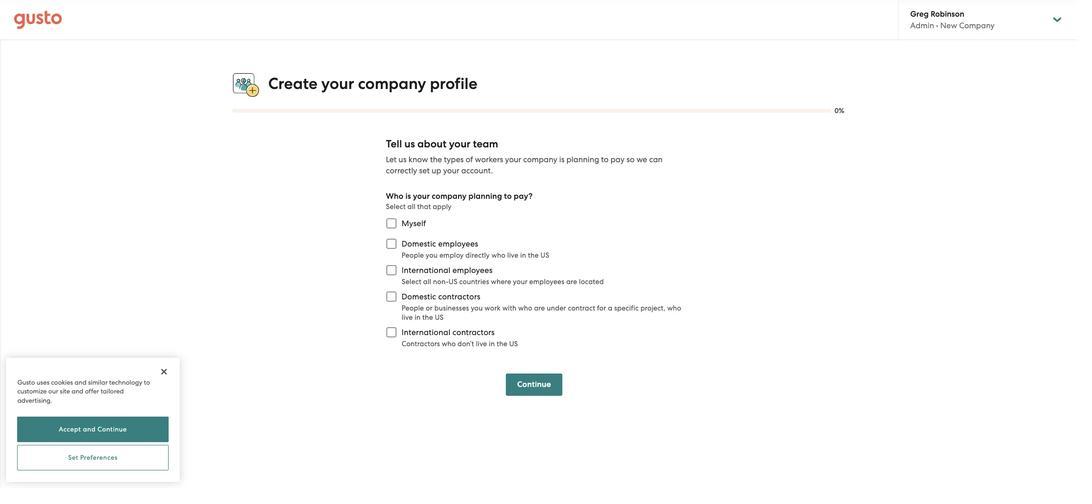 Task type: vqa. For each thing, say whether or not it's contained in the screenshot.
1st What's from the bottom
no



Task type: locate. For each thing, give the bounding box(es) containing it.
employees
[[438, 239, 478, 249], [453, 266, 493, 275], [530, 278, 565, 286]]

workers
[[475, 155, 503, 164]]

your right create
[[321, 74, 354, 93]]

are left under
[[534, 304, 545, 312]]

in up the select all non-us countries where your employees are located
[[520, 251, 526, 260]]

and right accept
[[83, 426, 96, 433]]

planning down account.
[[469, 191, 502, 201]]

to inside tell us about your team let us know the types of workers your company is planning to pay so we can correctly set up your account.
[[601, 155, 609, 164]]

countries
[[459, 278, 489, 286]]

employees for domestic employees
[[438, 239, 478, 249]]

set
[[419, 166, 430, 175]]

1 vertical spatial is
[[406, 191, 411, 201]]

0 vertical spatial employees
[[438, 239, 478, 249]]

1 vertical spatial contractors
[[453, 328, 495, 337]]

people left or
[[402, 304, 424, 312]]

1 horizontal spatial is
[[559, 155, 565, 164]]

you down domestic employees
[[426, 251, 438, 260]]

uses
[[37, 378, 49, 386]]

0 vertical spatial people
[[402, 251, 424, 260]]

select
[[386, 203, 406, 211], [402, 278, 422, 286]]

1 vertical spatial planning
[[469, 191, 502, 201]]

live right don't at the bottom of the page
[[476, 340, 487, 348]]

international for international contractors
[[402, 328, 451, 337]]

people up international employees checkbox
[[402, 251, 424, 260]]

people or businesses you work with who are under contract for a specific project, who live in the us
[[402, 304, 682, 322]]

us right tell
[[405, 138, 415, 150]]

0 horizontal spatial is
[[406, 191, 411, 201]]

all inside who is your company planning to pay? select all that apply
[[408, 203, 416, 211]]

select down who
[[386, 203, 406, 211]]

profile
[[430, 74, 478, 93]]

1 vertical spatial all
[[423, 278, 431, 286]]

pay
[[611, 155, 625, 164]]

contractors up don't at the bottom of the page
[[453, 328, 495, 337]]

1 vertical spatial are
[[534, 304, 545, 312]]

1 vertical spatial employees
[[453, 266, 493, 275]]

continue
[[517, 380, 551, 389], [98, 426, 127, 433]]

0 vertical spatial is
[[559, 155, 565, 164]]

in
[[520, 251, 526, 260], [415, 313, 421, 322], [489, 340, 495, 348]]

create your company profile
[[268, 74, 478, 93]]

gusto uses cookies and similar technology to customize our site and offer tailored advertising.
[[17, 378, 150, 404]]

company
[[358, 74, 426, 93], [523, 155, 558, 164], [432, 191, 467, 201]]

all left that
[[408, 203, 416, 211]]

all left non-
[[423, 278, 431, 286]]

that
[[417, 203, 431, 211]]

planning
[[567, 155, 599, 164], [469, 191, 502, 201]]

the up the select all non-us countries where your employees are located
[[528, 251, 539, 260]]

1 vertical spatial you
[[471, 304, 483, 312]]

0 vertical spatial planning
[[567, 155, 599, 164]]

0 vertical spatial in
[[520, 251, 526, 260]]

0 horizontal spatial you
[[426, 251, 438, 260]]

0 horizontal spatial to
[[144, 378, 150, 386]]

are
[[567, 278, 577, 286], [534, 304, 545, 312]]

team
[[473, 138, 498, 150]]

0 vertical spatial you
[[426, 251, 438, 260]]

who down international contractors
[[442, 340, 456, 348]]

1 vertical spatial and
[[72, 387, 83, 395]]

robinson
[[931, 9, 965, 19]]

work
[[485, 304, 501, 312]]

who right directly at the left
[[492, 251, 506, 260]]

1 domestic from the top
[[402, 239, 436, 249]]

people
[[402, 251, 424, 260], [402, 304, 424, 312]]

us
[[405, 138, 415, 150], [399, 155, 407, 164]]

technology
[[109, 378, 142, 386]]

International employees checkbox
[[381, 260, 402, 280]]

1 vertical spatial select
[[402, 278, 422, 286]]

set preferences
[[68, 454, 118, 461]]

1 vertical spatial international
[[402, 328, 451, 337]]

in inside the people or businesses you work with who are under contract for a specific project, who live in the us
[[415, 313, 421, 322]]

a
[[608, 304, 613, 312]]

contractors for domestic contractors
[[438, 292, 481, 301]]

domestic up or
[[402, 292, 436, 301]]

international up non-
[[402, 266, 451, 275]]

who is your company planning to pay? select all that apply
[[386, 191, 533, 211]]

0 vertical spatial to
[[601, 155, 609, 164]]

you
[[426, 251, 438, 260], [471, 304, 483, 312]]

1 people from the top
[[402, 251, 424, 260]]

1 vertical spatial in
[[415, 313, 421, 322]]

to
[[601, 155, 609, 164], [504, 191, 512, 201], [144, 378, 150, 386]]

offer
[[85, 387, 99, 395]]

2 vertical spatial company
[[432, 191, 467, 201]]

directly
[[466, 251, 490, 260]]

people you employ directly who live in the us
[[402, 251, 550, 260]]

1 vertical spatial company
[[523, 155, 558, 164]]

2 international from the top
[[402, 328, 451, 337]]

2 horizontal spatial live
[[508, 251, 519, 260]]

project,
[[641, 304, 666, 312]]

the up up
[[430, 155, 442, 164]]

up
[[432, 166, 441, 175]]

to left pay
[[601, 155, 609, 164]]

2 horizontal spatial to
[[601, 155, 609, 164]]

international up the contractors
[[402, 328, 451, 337]]

2 vertical spatial live
[[476, 340, 487, 348]]

is inside who is your company planning to pay? select all that apply
[[406, 191, 411, 201]]

0 vertical spatial and
[[75, 378, 87, 386]]

live up the select all non-us countries where your employees are located
[[508, 251, 519, 260]]

international
[[402, 266, 451, 275], [402, 328, 451, 337]]

1 horizontal spatial to
[[504, 191, 512, 201]]

1 horizontal spatial planning
[[567, 155, 599, 164]]

in right don't at the bottom of the page
[[489, 340, 495, 348]]

domestic down myself
[[402, 239, 436, 249]]

select up domestic contractors checkbox
[[402, 278, 422, 286]]

1 vertical spatial live
[[402, 313, 413, 322]]

your inside who is your company planning to pay? select all that apply
[[413, 191, 430, 201]]

and up the offer
[[75, 378, 87, 386]]

0 vertical spatial company
[[358, 74, 426, 93]]

company inside who is your company planning to pay? select all that apply
[[432, 191, 467, 201]]

contractors
[[438, 292, 481, 301], [453, 328, 495, 337]]

your right where
[[513, 278, 528, 286]]

0 horizontal spatial live
[[402, 313, 413, 322]]

contractors up businesses
[[438, 292, 481, 301]]

contractors who don't live in the us
[[402, 340, 518, 348]]

in up the contractors
[[415, 313, 421, 322]]

so
[[627, 155, 635, 164]]

2 vertical spatial and
[[83, 426, 96, 433]]

employees for international employees
[[453, 266, 493, 275]]

0 horizontal spatial all
[[408, 203, 416, 211]]

all
[[408, 203, 416, 211], [423, 278, 431, 286]]

let
[[386, 155, 397, 164]]

us up correctly
[[399, 155, 407, 164]]

1 horizontal spatial you
[[471, 304, 483, 312]]

don't
[[458, 340, 474, 348]]

about
[[418, 138, 447, 150]]

live
[[508, 251, 519, 260], [402, 313, 413, 322], [476, 340, 487, 348]]

account.
[[462, 166, 493, 175]]

and
[[75, 378, 87, 386], [72, 387, 83, 395], [83, 426, 96, 433]]

and right site at the bottom of page
[[72, 387, 83, 395]]

0 vertical spatial domestic
[[402, 239, 436, 249]]

contractors
[[402, 340, 440, 348]]

0 horizontal spatial planning
[[469, 191, 502, 201]]

the inside the people or businesses you work with who are under contract for a specific project, who live in the us
[[423, 313, 433, 322]]

International contractors checkbox
[[381, 322, 402, 343]]

to left pay?
[[504, 191, 512, 201]]

live up 'international contractors' "option"
[[402, 313, 413, 322]]

your up that
[[413, 191, 430, 201]]

0 horizontal spatial company
[[358, 74, 426, 93]]

who right project,
[[668, 304, 682, 312]]

employees up under
[[530, 278, 565, 286]]

domestic
[[402, 239, 436, 249], [402, 292, 436, 301]]

we
[[637, 155, 648, 164]]

admin
[[911, 21, 935, 30]]

businesses
[[435, 304, 469, 312]]

2 people from the top
[[402, 304, 424, 312]]

0 vertical spatial us
[[405, 138, 415, 150]]

gusto
[[17, 378, 35, 386]]

1 vertical spatial to
[[504, 191, 512, 201]]

0 vertical spatial continue
[[517, 380, 551, 389]]

site
[[60, 387, 70, 395]]

0 vertical spatial international
[[402, 266, 451, 275]]

accept
[[59, 426, 81, 433]]

specific
[[614, 304, 639, 312]]

employees up employ
[[438, 239, 478, 249]]

types
[[444, 155, 464, 164]]

2 domestic from the top
[[402, 292, 436, 301]]

0 vertical spatial all
[[408, 203, 416, 211]]

0 horizontal spatial continue
[[98, 426, 127, 433]]

1 horizontal spatial are
[[567, 278, 577, 286]]

0 vertical spatial contractors
[[438, 292, 481, 301]]

domestic for domestic contractors
[[402, 292, 436, 301]]

people inside the people or businesses you work with who are under contract for a specific project, who live in the us
[[402, 304, 424, 312]]

0 vertical spatial select
[[386, 203, 406, 211]]

0 horizontal spatial are
[[534, 304, 545, 312]]

your
[[321, 74, 354, 93], [449, 138, 471, 150], [505, 155, 521, 164], [443, 166, 460, 175], [413, 191, 430, 201], [513, 278, 528, 286]]

1 vertical spatial people
[[402, 304, 424, 312]]

to right technology
[[144, 378, 150, 386]]

1 horizontal spatial live
[[476, 340, 487, 348]]

pay?
[[514, 191, 533, 201]]

is
[[559, 155, 565, 164], [406, 191, 411, 201]]

domestic employees
[[402, 239, 478, 249]]

know
[[409, 155, 428, 164]]

planning inside who is your company planning to pay? select all that apply
[[469, 191, 502, 201]]

select inside who is your company planning to pay? select all that apply
[[386, 203, 406, 211]]

2 horizontal spatial company
[[523, 155, 558, 164]]

tell
[[386, 138, 402, 150]]

contractors for international contractors
[[453, 328, 495, 337]]

you left work in the left of the page
[[471, 304, 483, 312]]

1 horizontal spatial in
[[489, 340, 495, 348]]

are left located
[[567, 278, 577, 286]]

us
[[541, 251, 550, 260], [449, 278, 458, 286], [435, 313, 444, 322], [509, 340, 518, 348]]

employees up countries
[[453, 266, 493, 275]]

2 vertical spatial employees
[[530, 278, 565, 286]]

planning left pay
[[567, 155, 599, 164]]

0 horizontal spatial in
[[415, 313, 421, 322]]

employ
[[440, 251, 464, 260]]

who
[[492, 251, 506, 260], [519, 304, 533, 312], [668, 304, 682, 312], [442, 340, 456, 348]]

2 vertical spatial to
[[144, 378, 150, 386]]

the down or
[[423, 313, 433, 322]]

•
[[937, 21, 939, 30]]

1 vertical spatial domestic
[[402, 292, 436, 301]]

international employees
[[402, 266, 493, 275]]

1 horizontal spatial company
[[432, 191, 467, 201]]

1 international from the top
[[402, 266, 451, 275]]

the
[[430, 155, 442, 164], [528, 251, 539, 260], [423, 313, 433, 322], [497, 340, 508, 348]]



Task type: describe. For each thing, give the bounding box(es) containing it.
create
[[268, 74, 318, 93]]

company inside tell us about your team let us know the types of workers your company is planning to pay so we can correctly set up your account.
[[523, 155, 558, 164]]

us inside the people or businesses you work with who are under contract for a specific project, who live in the us
[[435, 313, 444, 322]]

accept and continue
[[59, 426, 127, 433]]

Domestic contractors checkbox
[[381, 287, 402, 307]]

new
[[941, 21, 958, 30]]

your right workers
[[505, 155, 521, 164]]

international for international employees
[[402, 266, 451, 275]]

can
[[649, 155, 663, 164]]

or
[[426, 304, 433, 312]]

greg robinson admin • new company
[[911, 9, 995, 30]]

correctly
[[386, 166, 417, 175]]

0 vertical spatial live
[[508, 251, 519, 260]]

the right don't at the bottom of the page
[[497, 340, 508, 348]]

select all non-us countries where your employees are located
[[402, 278, 604, 286]]

contract
[[568, 304, 596, 312]]

greg
[[911, 9, 929, 19]]

domestic for domestic employees
[[402, 239, 436, 249]]

apply
[[433, 203, 452, 211]]

set preferences button
[[17, 445, 169, 470]]

your up the types
[[449, 138, 471, 150]]

0%
[[835, 107, 845, 115]]

to inside who is your company planning to pay? select all that apply
[[504, 191, 512, 201]]

advertising.
[[17, 396, 52, 404]]

1 vertical spatial us
[[399, 155, 407, 164]]

non-
[[433, 278, 449, 286]]

1 vertical spatial continue
[[98, 426, 127, 433]]

cookies
[[51, 378, 73, 386]]

0 vertical spatial are
[[567, 278, 577, 286]]

myself
[[402, 219, 426, 228]]

preferences
[[80, 454, 118, 461]]

2 horizontal spatial in
[[520, 251, 526, 260]]

with
[[503, 304, 517, 312]]

accept and continue button
[[17, 417, 169, 442]]

people for domestic employees
[[402, 251, 424, 260]]

who right the with
[[519, 304, 533, 312]]

your down the types
[[443, 166, 460, 175]]

are inside the people or businesses you work with who are under contract for a specific project, who live in the us
[[534, 304, 545, 312]]

international contractors
[[402, 328, 495, 337]]

customize
[[17, 387, 47, 395]]

planning inside tell us about your team let us know the types of workers your company is planning to pay so we can correctly set up your account.
[[567, 155, 599, 164]]

company
[[960, 21, 995, 30]]

domestic contractors
[[402, 292, 481, 301]]

and inside button
[[83, 426, 96, 433]]

home image
[[14, 10, 62, 29]]

under
[[547, 304, 566, 312]]

is inside tell us about your team let us know the types of workers your company is planning to pay so we can correctly set up your account.
[[559, 155, 565, 164]]

Domestic employees checkbox
[[381, 234, 402, 254]]

people for domestic contractors
[[402, 304, 424, 312]]

tailored
[[101, 387, 124, 395]]

of
[[466, 155, 473, 164]]

tell us about your team let us know the types of workers your company is planning to pay so we can correctly set up your account.
[[386, 138, 663, 175]]

live inside the people or businesses you work with who are under contract for a specific project, who live in the us
[[402, 313, 413, 322]]

our
[[48, 387, 58, 395]]

located
[[579, 278, 604, 286]]

1 horizontal spatial all
[[423, 278, 431, 286]]

the inside tell us about your team let us know the types of workers your company is planning to pay so we can correctly set up your account.
[[430, 155, 442, 164]]

for
[[597, 304, 606, 312]]

similar
[[88, 378, 108, 386]]

2 vertical spatial in
[[489, 340, 495, 348]]

you inside the people or businesses you work with who are under contract for a specific project, who live in the us
[[471, 304, 483, 312]]

1 horizontal spatial continue
[[517, 380, 551, 389]]

where
[[491, 278, 511, 286]]

continue button
[[506, 374, 562, 396]]

to inside the gusto uses cookies and similar technology to customize our site and offer tailored advertising.
[[144, 378, 150, 386]]

Myself checkbox
[[381, 213, 402, 234]]

who
[[386, 191, 404, 201]]

set
[[68, 454, 78, 461]]



